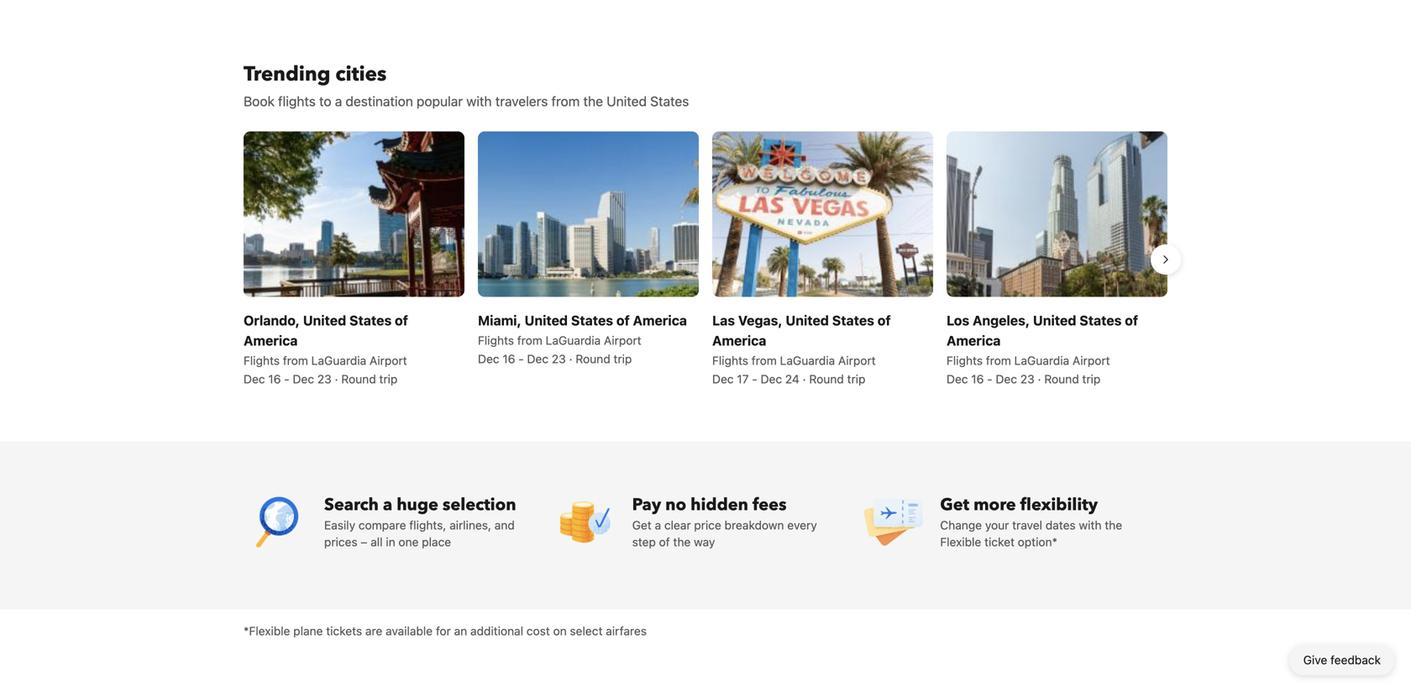 Task type: describe. For each thing, give the bounding box(es) containing it.
of inside the los angeles, united states of america flights from laguardia airport dec 16 - dec 23 · round trip
[[1126, 313, 1139, 329]]

flights,
[[410, 519, 447, 532]]

16 for miami, united states of america
[[503, 352, 516, 366]]

are
[[366, 624, 383, 638]]

available
[[386, 624, 433, 638]]

- inside the los angeles, united states of america flights from laguardia airport dec 16 - dec 23 · round trip
[[988, 372, 993, 386]]

get inside get more flexibility change your travel dates with the flexible ticket option*
[[941, 494, 970, 517]]

23 inside the los angeles, united states of america flights from laguardia airport dec 16 - dec 23 · round trip
[[1021, 372, 1035, 386]]

from inside the los angeles, united states of america flights from laguardia airport dec 16 - dec 23 · round trip
[[987, 354, 1012, 368]]

airlines,
[[450, 519, 492, 532]]

united inside the miami, united states of america flights from laguardia airport dec 16 - dec 23 · round trip
[[525, 313, 568, 329]]

flights inside the miami, united states of america flights from laguardia airport dec 16 - dec 23 · round trip
[[478, 334, 514, 348]]

miami, united states of america flights from laguardia airport dec 16 - dec 23 · round trip
[[478, 313, 687, 366]]

laguardia inside orlando, united states of america flights from laguardia airport dec 16 - dec 23 · round trip
[[311, 354, 367, 368]]

clear
[[665, 519, 691, 532]]

give feedback
[[1304, 653, 1382, 667]]

17
[[737, 372, 749, 386]]

selection
[[443, 494, 517, 517]]

fees
[[753, 494, 787, 517]]

vegas,
[[739, 313, 783, 329]]

and
[[495, 519, 515, 532]]

travelers
[[496, 93, 548, 109]]

trip inside orlando, united states of america flights from laguardia airport dec 16 - dec 23 · round trip
[[379, 372, 398, 386]]

get more flexibility change your travel dates with the flexible ticket option*
[[941, 494, 1123, 549]]

give
[[1304, 653, 1328, 667]]

feedback
[[1331, 653, 1382, 667]]

las
[[713, 313, 735, 329]]

*flexible plane tickets are available for an additional cost on select airfares
[[244, 624, 647, 638]]

round inside the los angeles, united states of america flights from laguardia airport dec 16 - dec 23 · round trip
[[1045, 372, 1080, 386]]

los angeles, united states of america image
[[947, 131, 1168, 297]]

trending
[[244, 60, 331, 88]]

las vegas, united states of america image
[[713, 131, 934, 297]]

select
[[570, 624, 603, 638]]

region containing orlando, united states of america
[[230, 125, 1182, 395]]

from inside the las vegas, united states of america flights from laguardia airport dec 17 - dec 24 · round trip
[[752, 354, 777, 368]]

airport inside orlando, united states of america flights from laguardia airport dec 16 - dec 23 · round trip
[[370, 354, 407, 368]]

round inside the las vegas, united states of america flights from laguardia airport dec 17 - dec 24 · round trip
[[810, 372, 845, 386]]

travel
[[1013, 519, 1043, 532]]

16 inside the los angeles, united states of america flights from laguardia airport dec 16 - dec 23 · round trip
[[972, 372, 985, 386]]

option*
[[1018, 535, 1058, 549]]

16 for orlando, united states of america
[[268, 372, 281, 386]]

orlando, united states of america image
[[244, 131, 465, 297]]

–
[[361, 535, 368, 549]]

for
[[436, 624, 451, 638]]

give feedback button
[[1291, 645, 1395, 676]]

the inside trending cities book flights to a destination popular with travelers from the united states
[[584, 93, 603, 109]]

on
[[553, 624, 567, 638]]

united inside orlando, united states of america flights from laguardia airport dec 16 - dec 23 · round trip
[[303, 313, 346, 329]]

- inside the miami, united states of america flights from laguardia airport dec 16 - dec 23 · round trip
[[519, 352, 524, 366]]

get inside pay no hidden fees get a clear price breakdown every step of the way
[[633, 519, 652, 532]]

· inside the los angeles, united states of america flights from laguardia airport dec 16 - dec 23 · round trip
[[1038, 372, 1042, 386]]

las vegas, united states of america flights from laguardia airport dec 17 - dec 24 · round trip
[[713, 313, 891, 386]]

los angeles, united states of america flights from laguardia airport dec 16 - dec 23 · round trip
[[947, 313, 1139, 386]]

airport inside the los angeles, united states of america flights from laguardia airport dec 16 - dec 23 · round trip
[[1073, 354, 1111, 368]]

of inside the miami, united states of america flights from laguardia airport dec 16 - dec 23 · round trip
[[617, 313, 630, 329]]

breakdown
[[725, 519, 785, 532]]

ticket
[[985, 535, 1015, 549]]

- inside the las vegas, united states of america flights from laguardia airport dec 17 - dec 24 · round trip
[[752, 372, 758, 386]]

pay
[[633, 494, 662, 517]]

popular
[[417, 93, 463, 109]]

additional
[[471, 624, 524, 638]]

states inside the las vegas, united states of america flights from laguardia airport dec 17 - dec 24 · round trip
[[833, 313, 875, 329]]

flexibility
[[1021, 494, 1099, 517]]

flights
[[278, 93, 316, 109]]

united inside the las vegas, united states of america flights from laguardia airport dec 17 - dec 24 · round trip
[[786, 313, 829, 329]]

cost
[[527, 624, 550, 638]]

trip inside the los angeles, united states of america flights from laguardia airport dec 16 - dec 23 · round trip
[[1083, 372, 1101, 386]]

states inside the miami, united states of america flights from laguardia airport dec 16 - dec 23 · round trip
[[571, 313, 614, 329]]

trending cities book flights to a destination popular with travelers from the united states
[[244, 60, 689, 109]]

step
[[633, 535, 656, 549]]

search
[[324, 494, 379, 517]]

book
[[244, 93, 275, 109]]

dates
[[1046, 519, 1076, 532]]

round inside orlando, united states of america flights from laguardia airport dec 16 - dec 23 · round trip
[[341, 372, 376, 386]]

the inside pay no hidden fees get a clear price breakdown every step of the way
[[674, 535, 691, 549]]

los
[[947, 313, 970, 329]]

states inside the los angeles, united states of america flights from laguardia airport dec 16 - dec 23 · round trip
[[1080, 313, 1122, 329]]



Task type: vqa. For each thing, say whether or not it's contained in the screenshot.
new year, new adventures save 15% or more when you book and stay before april 1, 2024
no



Task type: locate. For each thing, give the bounding box(es) containing it.
america
[[633, 313, 687, 329], [244, 333, 298, 349], [713, 333, 767, 349], [947, 333, 1001, 349]]

0 horizontal spatial get
[[633, 519, 652, 532]]

16 inside orlando, united states of america flights from laguardia airport dec 16 - dec 23 · round trip
[[268, 372, 281, 386]]

airfares
[[606, 624, 647, 638]]

trip inside the miami, united states of america flights from laguardia airport dec 16 - dec 23 · round trip
[[614, 352, 632, 366]]

23 for miami,
[[552, 352, 566, 366]]

a inside pay no hidden fees get a clear price breakdown every step of the way
[[655, 519, 662, 532]]

16
[[503, 352, 516, 366], [268, 372, 281, 386], [972, 372, 985, 386]]

huge
[[397, 494, 439, 517]]

flights down orlando,
[[244, 354, 280, 368]]

trip inside the las vegas, united states of america flights from laguardia airport dec 17 - dec 24 · round trip
[[848, 372, 866, 386]]

airport inside the miami, united states of america flights from laguardia airport dec 16 - dec 23 · round trip
[[604, 334, 642, 348]]

tickets
[[326, 624, 362, 638]]

round
[[576, 352, 611, 366], [341, 372, 376, 386], [810, 372, 845, 386], [1045, 372, 1080, 386]]

0 horizontal spatial 16
[[268, 372, 281, 386]]

- down miami, at the left of the page
[[519, 352, 524, 366]]

dec
[[478, 352, 500, 366], [527, 352, 549, 366], [244, 372, 265, 386], [293, 372, 314, 386], [713, 372, 734, 386], [761, 372, 783, 386], [947, 372, 969, 386], [996, 372, 1018, 386]]

your
[[986, 519, 1010, 532]]

in
[[386, 535, 396, 549]]

flights down los
[[947, 354, 983, 368]]

angeles,
[[973, 313, 1031, 329]]

from right travelers
[[552, 93, 580, 109]]

·
[[569, 352, 573, 366], [335, 372, 338, 386], [803, 372, 807, 386], [1038, 372, 1042, 386]]

orlando, united states of america flights from laguardia airport dec 16 - dec 23 · round trip
[[244, 313, 408, 386]]

no
[[666, 494, 687, 517]]

flights up 17
[[713, 354, 749, 368]]

the right travelers
[[584, 93, 603, 109]]

place
[[422, 535, 451, 549]]

23 for orlando,
[[318, 372, 332, 386]]

an
[[454, 624, 467, 638]]

the
[[584, 93, 603, 109], [1105, 519, 1123, 532], [674, 535, 691, 549]]

the down clear
[[674, 535, 691, 549]]

1 horizontal spatial 23
[[552, 352, 566, 366]]

a right to
[[335, 93, 342, 109]]

0 horizontal spatial a
[[335, 93, 342, 109]]

with
[[467, 93, 492, 109], [1080, 519, 1102, 532]]

0 vertical spatial the
[[584, 93, 603, 109]]

laguardia inside the miami, united states of america flights from laguardia airport dec 16 - dec 23 · round trip
[[546, 334, 601, 348]]

america down las
[[713, 333, 767, 349]]

from
[[552, 93, 580, 109], [518, 334, 543, 348], [283, 354, 308, 368], [752, 354, 777, 368], [987, 354, 1012, 368]]

16 down miami, at the left of the page
[[503, 352, 516, 366]]

with inside trending cities book flights to a destination popular with travelers from the united states
[[467, 93, 492, 109]]

16 down "angeles,"
[[972, 372, 985, 386]]

0 vertical spatial a
[[335, 93, 342, 109]]

of inside orlando, united states of america flights from laguardia airport dec 16 - dec 23 · round trip
[[395, 313, 408, 329]]

america inside the los angeles, united states of america flights from laguardia airport dec 16 - dec 23 · round trip
[[947, 333, 1001, 349]]

of inside pay no hidden fees get a clear price breakdown every step of the way
[[659, 535, 670, 549]]

1 vertical spatial get
[[633, 519, 652, 532]]

laguardia inside the las vegas, united states of america flights from laguardia airport dec 17 - dec 24 · round trip
[[780, 354, 836, 368]]

0 vertical spatial with
[[467, 93, 492, 109]]

from down miami, at the left of the page
[[518, 334, 543, 348]]

1 horizontal spatial with
[[1080, 519, 1102, 532]]

with right dates
[[1080, 519, 1102, 532]]

america inside the miami, united states of america flights from laguardia airport dec 16 - dec 23 · round trip
[[633, 313, 687, 329]]

1 horizontal spatial a
[[383, 494, 393, 517]]

search a huge selection easily compare flights, airlines, and prices – all in one place
[[324, 494, 517, 549]]

easily
[[324, 519, 356, 532]]

with inside get more flexibility change your travel dates with the flexible ticket option*
[[1080, 519, 1102, 532]]

1 vertical spatial a
[[383, 494, 393, 517]]

flexible
[[941, 535, 982, 549]]

of inside the las vegas, united states of america flights from laguardia airport dec 17 - dec 24 · round trip
[[878, 313, 891, 329]]

one
[[399, 535, 419, 549]]

states inside orlando, united states of america flights from laguardia airport dec 16 - dec 23 · round trip
[[350, 313, 392, 329]]

a for trending
[[335, 93, 342, 109]]

america down orlando,
[[244, 333, 298, 349]]

23 inside orlando, united states of america flights from laguardia airport dec 16 - dec 23 · round trip
[[318, 372, 332, 386]]

0 vertical spatial get
[[941, 494, 970, 517]]

america inside orlando, united states of america flights from laguardia airport dec 16 - dec 23 · round trip
[[244, 333, 298, 349]]

from down orlando,
[[283, 354, 308, 368]]

trip
[[614, 352, 632, 366], [379, 372, 398, 386], [848, 372, 866, 386], [1083, 372, 1101, 386]]

flights inside orlando, united states of america flights from laguardia airport dec 16 - dec 23 · round trip
[[244, 354, 280, 368]]

1 horizontal spatial get
[[941, 494, 970, 517]]

to
[[319, 93, 332, 109]]

0 horizontal spatial the
[[584, 93, 603, 109]]

america inside the las vegas, united states of america flights from laguardia airport dec 17 - dec 24 · round trip
[[713, 333, 767, 349]]

a for pay
[[655, 519, 662, 532]]

cities
[[336, 60, 387, 88]]

2 horizontal spatial a
[[655, 519, 662, 532]]

1 horizontal spatial 16
[[503, 352, 516, 366]]

prices
[[324, 535, 358, 549]]

1 vertical spatial the
[[1105, 519, 1123, 532]]

laguardia
[[546, 334, 601, 348], [311, 354, 367, 368], [780, 354, 836, 368], [1015, 354, 1070, 368]]

get up step
[[633, 519, 652, 532]]

a
[[335, 93, 342, 109], [383, 494, 393, 517], [655, 519, 662, 532]]

- down orlando,
[[284, 372, 290, 386]]

2 horizontal spatial the
[[1105, 519, 1123, 532]]

destination
[[346, 93, 413, 109]]

laguardia inside the los angeles, united states of america flights from laguardia airport dec 16 - dec 23 · round trip
[[1015, 354, 1070, 368]]

-
[[519, 352, 524, 366], [284, 372, 290, 386], [752, 372, 758, 386], [988, 372, 993, 386]]

a inside search a huge selection easily compare flights, airlines, and prices – all in one place
[[383, 494, 393, 517]]

miami, united states of america image
[[478, 131, 699, 297]]

hidden
[[691, 494, 749, 517]]

0 horizontal spatial 23
[[318, 372, 332, 386]]

region
[[230, 125, 1182, 395]]

compare
[[359, 519, 406, 532]]

flights inside the los angeles, united states of america flights from laguardia airport dec 16 - dec 23 · round trip
[[947, 354, 983, 368]]

plane
[[294, 624, 323, 638]]

the right dates
[[1105, 519, 1123, 532]]

every
[[788, 519, 818, 532]]

pay no hidden fees get a clear price breakdown every step of the way
[[633, 494, 818, 549]]

16 inside the miami, united states of america flights from laguardia airport dec 16 - dec 23 · round trip
[[503, 352, 516, 366]]

· inside the las vegas, united states of america flights from laguardia airport dec 17 - dec 24 · round trip
[[803, 372, 807, 386]]

a inside trending cities book flights to a destination popular with travelers from the united states
[[335, 93, 342, 109]]

america down los
[[947, 333, 1001, 349]]

from inside trending cities book flights to a destination popular with travelers from the united states
[[552, 93, 580, 109]]

24
[[786, 372, 800, 386]]

more
[[974, 494, 1017, 517]]

- inside orlando, united states of america flights from laguardia airport dec 16 - dec 23 · round trip
[[284, 372, 290, 386]]

states
[[651, 93, 689, 109], [350, 313, 392, 329], [571, 313, 614, 329], [833, 313, 875, 329], [1080, 313, 1122, 329]]

from inside orlando, united states of america flights from laguardia airport dec 16 - dec 23 · round trip
[[283, 354, 308, 368]]

with right popular
[[467, 93, 492, 109]]

from down "angeles,"
[[987, 354, 1012, 368]]

from inside the miami, united states of america flights from laguardia airport dec 16 - dec 23 · round trip
[[518, 334, 543, 348]]

miami,
[[478, 313, 522, 329]]

flights inside the las vegas, united states of america flights from laguardia airport dec 17 - dec 24 · round trip
[[713, 354, 749, 368]]

all
[[371, 535, 383, 549]]

1 vertical spatial with
[[1080, 519, 1102, 532]]

- down "angeles,"
[[988, 372, 993, 386]]

*flexible
[[244, 624, 290, 638]]

of
[[395, 313, 408, 329], [617, 313, 630, 329], [878, 313, 891, 329], [1126, 313, 1139, 329], [659, 535, 670, 549]]

get
[[941, 494, 970, 517], [633, 519, 652, 532]]

united inside trending cities book flights to a destination popular with travelers from the united states
[[607, 93, 647, 109]]

orlando,
[[244, 313, 300, 329]]

0 horizontal spatial with
[[467, 93, 492, 109]]

- right 17
[[752, 372, 758, 386]]

2 horizontal spatial 16
[[972, 372, 985, 386]]

· inside the miami, united states of america flights from laguardia airport dec 16 - dec 23 · round trip
[[569, 352, 573, 366]]

23
[[552, 352, 566, 366], [318, 372, 332, 386], [1021, 372, 1035, 386]]

2 vertical spatial a
[[655, 519, 662, 532]]

2 horizontal spatial 23
[[1021, 372, 1035, 386]]

flights down miami, at the left of the page
[[478, 334, 514, 348]]

flights
[[478, 334, 514, 348], [244, 354, 280, 368], [713, 354, 749, 368], [947, 354, 983, 368]]

get up change
[[941, 494, 970, 517]]

airport inside the las vegas, united states of america flights from laguardia airport dec 17 - dec 24 · round trip
[[839, 354, 876, 368]]

a left clear
[[655, 519, 662, 532]]

change
[[941, 519, 983, 532]]

· inside orlando, united states of america flights from laguardia airport dec 16 - dec 23 · round trip
[[335, 372, 338, 386]]

a up compare
[[383, 494, 393, 517]]

states inside trending cities book flights to a destination popular with travelers from the united states
[[651, 93, 689, 109]]

price
[[695, 519, 722, 532]]

16 down orlando,
[[268, 372, 281, 386]]

23 inside the miami, united states of america flights from laguardia airport dec 16 - dec 23 · round trip
[[552, 352, 566, 366]]

the inside get more flexibility change your travel dates with the flexible ticket option*
[[1105, 519, 1123, 532]]

1 horizontal spatial the
[[674, 535, 691, 549]]

from down vegas,
[[752, 354, 777, 368]]

way
[[694, 535, 716, 549]]

airport
[[604, 334, 642, 348], [370, 354, 407, 368], [839, 354, 876, 368], [1073, 354, 1111, 368]]

2 vertical spatial the
[[674, 535, 691, 549]]

united inside the los angeles, united states of america flights from laguardia airport dec 16 - dec 23 · round trip
[[1034, 313, 1077, 329]]

united
[[607, 93, 647, 109], [303, 313, 346, 329], [525, 313, 568, 329], [786, 313, 829, 329], [1034, 313, 1077, 329]]

america left las
[[633, 313, 687, 329]]

round inside the miami, united states of america flights from laguardia airport dec 16 - dec 23 · round trip
[[576, 352, 611, 366]]



